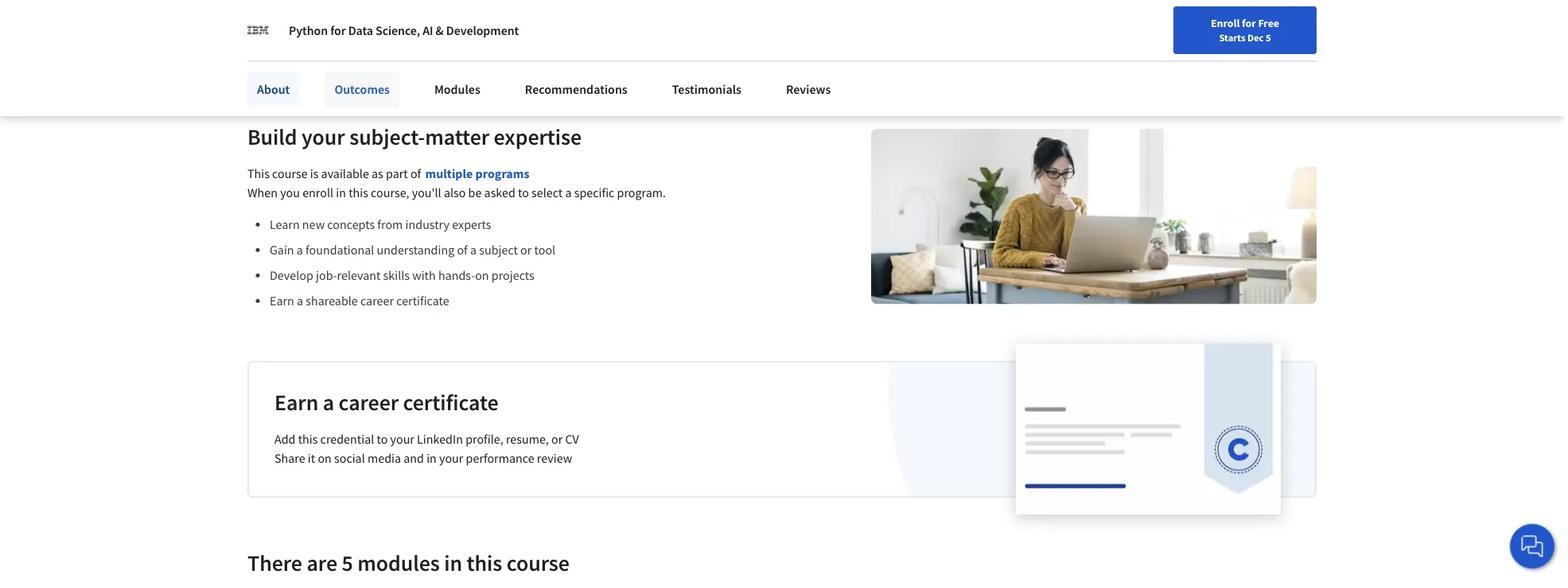 Task type: locate. For each thing, give the bounding box(es) containing it.
a down develop
[[297, 293, 303, 309]]

5 inside enroll for free starts dec 5
[[1266, 31, 1272, 44]]

program.
[[617, 185, 666, 201]]

python
[[289, 22, 328, 38]]

your right find
[[1146, 50, 1167, 64]]

new
[[1169, 50, 1190, 64]]

0 horizontal spatial for link
[[229, 0, 324, 32]]

earn a career certificate
[[275, 389, 499, 417]]

this inside the 'add this credential to your linkedin profile, resume, or cv share it on social media and in your performance review'
[[298, 432, 318, 448]]

your up "and"
[[390, 432, 415, 448]]

1 vertical spatial in
[[427, 451, 437, 467]]

programs
[[476, 166, 530, 182]]

learn new concepts from industry experts
[[270, 217, 492, 233]]

enroll
[[303, 185, 334, 201]]

career down relevant
[[361, 293, 394, 309]]

0 horizontal spatial on
[[318, 451, 332, 467]]

cv
[[566, 432, 579, 448]]

2 vertical spatial this
[[467, 550, 502, 578]]

career up credential
[[339, 389, 399, 417]]

0 vertical spatial 5
[[1266, 31, 1272, 44]]

1 vertical spatial 5
[[342, 550, 353, 578]]

1 vertical spatial this
[[298, 432, 318, 448]]

learn for learn new concepts from industry experts
[[270, 217, 300, 233]]

this course is available as part of multiple programs when you enroll in this course, you'll also be asked to select a specific program.
[[248, 166, 666, 201]]

to left select
[[518, 185, 529, 201]]

for
[[236, 8, 253, 24], [343, 8, 361, 24]]

in inside this course is available as part of multiple programs when you enroll in this course, you'll also be asked to select a specific program.
[[336, 185, 346, 201]]

5 right are
[[342, 550, 353, 578]]

about link
[[248, 72, 300, 107]]

foundational
[[306, 242, 374, 258]]

for left data
[[330, 22, 346, 38]]

gain a foundational understanding of a subject or tool
[[270, 242, 556, 258]]

a left subject at top
[[470, 242, 477, 258]]

of up hands-
[[457, 242, 468, 258]]

0 horizontal spatial or
[[521, 242, 532, 258]]

free
[[1259, 16, 1280, 30]]

in
[[336, 185, 346, 201], [427, 451, 437, 467], [444, 550, 463, 578]]

ai
[[423, 22, 433, 38]]

0 vertical spatial career
[[361, 293, 394, 309]]

find your new career link
[[1115, 48, 1231, 68]]

1 horizontal spatial for link
[[337, 0, 441, 32]]

1 horizontal spatial on
[[475, 268, 489, 284]]

a right select
[[566, 185, 572, 201]]

and
[[404, 451, 424, 467]]

0 vertical spatial or
[[521, 242, 532, 258]]

0 horizontal spatial this
[[298, 432, 318, 448]]

course
[[272, 166, 308, 182], [507, 550, 570, 578]]

0 horizontal spatial course
[[272, 166, 308, 182]]

dec
[[1248, 31, 1264, 44]]

5 right dec
[[1266, 31, 1272, 44]]

science,
[[376, 22, 420, 38]]

hands-
[[439, 268, 475, 284]]

for left business
[[427, 28, 443, 44]]

a right gain
[[297, 242, 303, 258]]

of right part
[[411, 166, 421, 182]]

learn up gain
[[270, 217, 300, 233]]

0 horizontal spatial for
[[330, 22, 346, 38]]

skills
[[383, 268, 410, 284]]

earn up add
[[275, 389, 319, 417]]

english button
[[1231, 32, 1327, 84]]

recommendations link
[[516, 72, 637, 107]]

a up credential
[[323, 389, 334, 417]]

1 vertical spatial or
[[552, 432, 563, 448]]

0 horizontal spatial for
[[236, 8, 253, 24]]

on right it
[[318, 451, 332, 467]]

profile,
[[466, 432, 504, 448]]

this
[[349, 185, 368, 201], [298, 432, 318, 448], [467, 550, 502, 578]]

1 vertical spatial learn
[[270, 217, 300, 233]]

0 vertical spatial course
[[272, 166, 308, 182]]

0 vertical spatial this
[[349, 185, 368, 201]]

for inside enroll for free starts dec 5
[[1243, 16, 1257, 30]]

your up the is
[[302, 123, 345, 151]]

of
[[411, 166, 421, 182], [457, 242, 468, 258]]

0 vertical spatial on
[[475, 268, 489, 284]]

certificate
[[397, 293, 449, 309], [403, 389, 499, 417]]

build your subject-matter expertise
[[248, 123, 582, 151]]

in inside the 'add this credential to your linkedin profile, resume, or cv share it on social media and in your performance review'
[[427, 451, 437, 467]]

1 horizontal spatial for
[[427, 28, 443, 44]]

with
[[412, 268, 436, 284]]

add this credential to your linkedin profile, resume, or cv share it on social media and in your performance review
[[275, 432, 579, 467]]

1 vertical spatial on
[[318, 451, 332, 467]]

1 horizontal spatial this
[[349, 185, 368, 201]]

a for gain a foundational understanding of a subject or tool
[[297, 242, 303, 258]]

0 vertical spatial to
[[518, 185, 529, 201]]

1 horizontal spatial for
[[343, 8, 361, 24]]

reviews
[[786, 81, 831, 97]]

for
[[1243, 16, 1257, 30], [330, 22, 346, 38], [427, 28, 443, 44]]

or left tool
[[521, 242, 532, 258]]

when
[[248, 185, 278, 201]]

data
[[348, 22, 373, 38]]

in right modules
[[444, 550, 463, 578]]

multiple programs button
[[425, 164, 530, 183]]

industry
[[406, 217, 450, 233]]

in down available
[[336, 185, 346, 201]]

on down subject at top
[[475, 268, 489, 284]]

of inside this course is available as part of multiple programs when you enroll in this course, you'll also be asked to select a specific program.
[[411, 166, 421, 182]]

in right "and"
[[427, 451, 437, 467]]

1 vertical spatial course
[[507, 550, 570, 578]]

1 vertical spatial to
[[377, 432, 388, 448]]

business
[[446, 28, 494, 44]]

shareable
[[306, 293, 358, 309]]

0 vertical spatial earn
[[270, 293, 294, 309]]

1 horizontal spatial in
[[427, 451, 437, 467]]

multiple
[[425, 166, 473, 182]]

0 vertical spatial of
[[411, 166, 421, 182]]

or left cv
[[552, 432, 563, 448]]

share
[[275, 451, 305, 467]]

select
[[532, 185, 563, 201]]

to inside this course is available as part of multiple programs when you enroll in this course, you'll also be asked to select a specific program.
[[518, 185, 529, 201]]

linkedin
[[417, 432, 463, 448]]

1 horizontal spatial 5
[[1266, 31, 1272, 44]]

earn
[[270, 293, 294, 309], [275, 389, 319, 417]]

to inside the 'add this credential to your linkedin profile, resume, or cv share it on social media and in your performance review'
[[377, 432, 388, 448]]

0 vertical spatial learn
[[274, 28, 305, 44]]

for up dec
[[1243, 16, 1257, 30]]

learn
[[274, 28, 305, 44], [270, 217, 300, 233]]

new
[[302, 217, 325, 233]]

there
[[248, 550, 302, 578]]

certificate up linkedin
[[403, 389, 499, 417]]

to
[[518, 185, 529, 201], [377, 432, 388, 448]]

2 horizontal spatial in
[[444, 550, 463, 578]]

for left "python"
[[236, 8, 253, 24]]

0 horizontal spatial to
[[377, 432, 388, 448]]

0 horizontal spatial in
[[336, 185, 346, 201]]

subject
[[479, 242, 518, 258]]

learn right the ibm icon
[[274, 28, 305, 44]]

None search field
[[227, 42, 609, 74]]

or inside the 'add this credential to your linkedin profile, resume, or cv share it on social media and in your performance review'
[[552, 432, 563, 448]]

certificate down 'with'
[[397, 293, 449, 309]]

0 horizontal spatial 5
[[342, 550, 353, 578]]

testimonials link
[[663, 72, 751, 107]]

1 vertical spatial earn
[[275, 389, 319, 417]]

your
[[1146, 50, 1167, 64], [302, 123, 345, 151], [390, 432, 415, 448], [439, 451, 464, 467]]

this inside this course is available as part of multiple programs when you enroll in this course, you'll also be asked to select a specific program.
[[349, 185, 368, 201]]

1 horizontal spatial or
[[552, 432, 563, 448]]

coursera
[[375, 28, 424, 44]]

enroll for free starts dec 5
[[1212, 16, 1280, 44]]

specific
[[574, 185, 615, 201]]

for up about
[[343, 8, 361, 24]]

for link
[[229, 0, 324, 32], [337, 0, 441, 32]]

0 horizontal spatial of
[[411, 166, 421, 182]]

1 horizontal spatial to
[[518, 185, 529, 201]]

modules
[[358, 550, 440, 578]]

matter
[[425, 123, 490, 151]]

projects
[[492, 268, 535, 284]]

about
[[257, 81, 290, 97]]

0 vertical spatial in
[[336, 185, 346, 201]]

coursera enterprise logos image
[[962, 0, 1281, 34]]

earn down develop
[[270, 293, 294, 309]]

5
[[1266, 31, 1272, 44], [342, 550, 353, 578]]

2 horizontal spatial for
[[1243, 16, 1257, 30]]

to up "media" on the bottom left of page
[[377, 432, 388, 448]]

starts
[[1220, 31, 1246, 44]]

reviews link
[[777, 72, 841, 107]]

for for enroll
[[1243, 16, 1257, 30]]

1 horizontal spatial of
[[457, 242, 468, 258]]

relevant
[[337, 268, 381, 284]]



Task type: describe. For each thing, give the bounding box(es) containing it.
this
[[248, 166, 270, 182]]

python for data science, ai & development
[[289, 22, 519, 38]]

course,
[[371, 185, 410, 201]]

recommendations
[[525, 81, 628, 97]]

a inside this course is available as part of multiple programs when you enroll in this course, you'll also be asked to select a specific program.
[[566, 185, 572, 201]]

modules
[[435, 81, 481, 97]]

2 for from the left
[[343, 8, 361, 24]]

it
[[308, 451, 315, 467]]

subject-
[[350, 123, 425, 151]]

is
[[310, 166, 319, 182]]

review
[[537, 451, 572, 467]]

add
[[275, 432, 296, 448]]

find
[[1123, 50, 1144, 64]]

gain
[[270, 242, 294, 258]]

a for earn a shareable career certificate
[[297, 293, 303, 309]]

career
[[1192, 50, 1223, 64]]

earn a shareable career certificate
[[270, 293, 449, 309]]

for for python
[[330, 22, 346, 38]]

1 vertical spatial certificate
[[403, 389, 499, 417]]

learn more about coursera for business link
[[274, 28, 494, 44]]

tool
[[535, 242, 556, 258]]

outcomes
[[335, 81, 390, 97]]

1 vertical spatial career
[[339, 389, 399, 417]]

1 for link from the left
[[229, 0, 324, 32]]

&
[[436, 22, 444, 38]]

modules link
[[425, 72, 490, 107]]

you'll
[[412, 185, 442, 201]]

learn more about coursera for business
[[274, 28, 494, 44]]

english
[[1260, 50, 1298, 66]]

your down linkedin
[[439, 451, 464, 467]]

find your new career
[[1123, 50, 1223, 64]]

experts
[[452, 217, 492, 233]]

course inside this course is available as part of multiple programs when you enroll in this course, you'll also be asked to select a specific program.
[[272, 166, 308, 182]]

develop
[[270, 268, 313, 284]]

ibm image
[[248, 19, 270, 41]]

1 vertical spatial of
[[457, 242, 468, 258]]

available
[[321, 166, 369, 182]]

as
[[372, 166, 384, 182]]

1 for from the left
[[236, 8, 253, 24]]

2 vertical spatial in
[[444, 550, 463, 578]]

coursera career certificate image
[[1016, 344, 1282, 515]]

are
[[307, 550, 337, 578]]

part
[[386, 166, 408, 182]]

about
[[340, 28, 372, 44]]

understanding
[[377, 242, 455, 258]]

from
[[378, 217, 403, 233]]

job-
[[316, 268, 337, 284]]

learn for learn more about coursera for business
[[274, 28, 305, 44]]

you
[[280, 185, 300, 201]]

testimonials
[[672, 81, 742, 97]]

1 horizontal spatial course
[[507, 550, 570, 578]]

2 for link from the left
[[337, 0, 441, 32]]

earn for earn a career certificate
[[275, 389, 319, 417]]

0 vertical spatial certificate
[[397, 293, 449, 309]]

also
[[444, 185, 466, 201]]

banner navigation
[[13, 0, 448, 32]]

a for earn a career certificate
[[323, 389, 334, 417]]

there are 5 modules in this course
[[248, 550, 570, 578]]

build
[[248, 123, 297, 151]]

expertise
[[494, 123, 582, 151]]

development
[[446, 22, 519, 38]]

earn for earn a shareable career certificate
[[270, 293, 294, 309]]

performance
[[466, 451, 535, 467]]

2 horizontal spatial this
[[467, 550, 502, 578]]

develop job-relevant skills with hands-on projects
[[270, 268, 535, 284]]

media
[[368, 451, 401, 467]]

credential
[[320, 432, 374, 448]]

be
[[469, 185, 482, 201]]

chat with us image
[[1520, 534, 1546, 560]]

more
[[308, 28, 337, 44]]

social
[[334, 451, 365, 467]]

concepts
[[327, 217, 375, 233]]

resume,
[[506, 432, 549, 448]]

on inside the 'add this credential to your linkedin profile, resume, or cv share it on social media and in your performance review'
[[318, 451, 332, 467]]

enroll
[[1212, 16, 1240, 30]]

asked
[[484, 185, 516, 201]]

outcomes link
[[325, 72, 400, 107]]



Task type: vqa. For each thing, say whether or not it's contained in the screenshot.
will to the left
no



